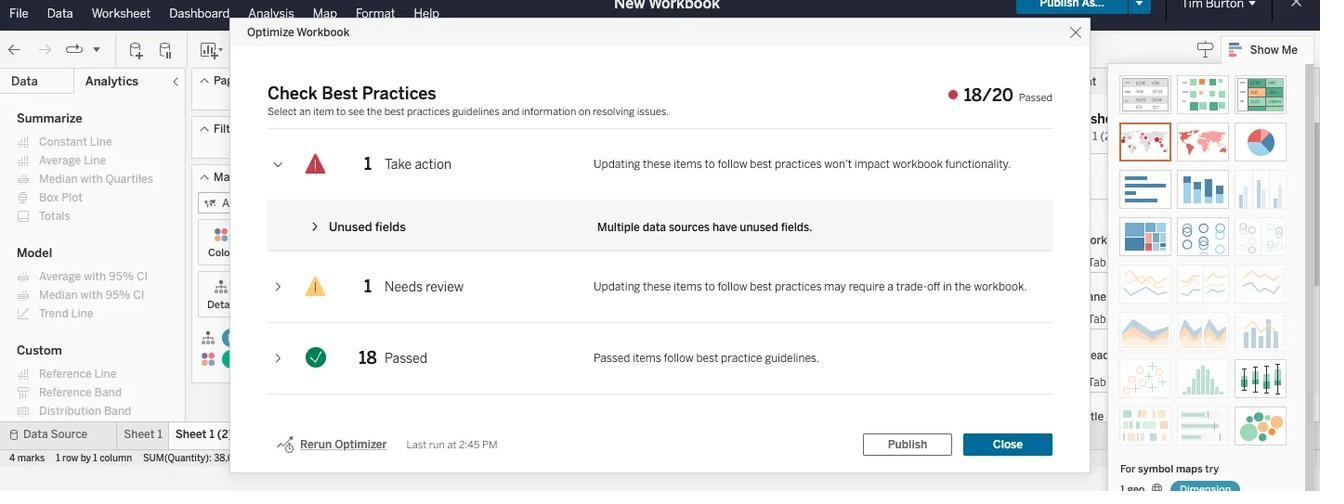Task type: locate. For each thing, give the bounding box(es) containing it.
best up unused
[[750, 158, 773, 171]]

1 vertical spatial practices
[[775, 158, 822, 171]]

show mark labels image
[[486, 40, 505, 59]]

marks
[[17, 454, 45, 465]]

average down 'model'
[[39, 270, 81, 284]]

passed for 18/20
[[1020, 92, 1053, 104]]

updating inside '1' tab list
[[594, 158, 641, 171]]

1 vertical spatial average
[[39, 270, 81, 284]]

reference
[[39, 368, 92, 381], [39, 387, 92, 400]]

1 vertical spatial band
[[104, 405, 131, 418]]

fonts button
[[1042, 153, 1311, 200]]

0 vertical spatial 95%
[[109, 270, 134, 284]]

column
[[100, 454, 132, 465]]

fields.
[[781, 221, 813, 234]]

size
[[264, 247, 284, 259]]

1 vertical spatial these
[[643, 281, 671, 294]]

0 vertical spatial with
[[80, 173, 103, 186]]

sheet 1 (2) up sum(quantity): 38,654
[[175, 429, 233, 442]]

check best practices tab list
[[268, 129, 1053, 412]]

95%
[[109, 270, 134, 284], [105, 289, 131, 302]]

detail
[[207, 299, 235, 311]]

to
[[337, 106, 346, 118], [705, 158, 716, 171], [705, 281, 716, 294]]

data down undo image
[[11, 74, 38, 88]]

require
[[849, 281, 885, 294]]

the right in
[[955, 281, 972, 294]]

have
[[713, 221, 737, 234]]

these down issues.
[[643, 158, 671, 171]]

1 vertical spatial items
[[674, 281, 703, 294]]

0 vertical spatial the
[[367, 106, 382, 118]]

band up sheet 1
[[104, 405, 131, 418]]

check best practices
[[268, 84, 437, 104]]

2 vertical spatial follow
[[664, 352, 694, 365]]

reference up reference band
[[39, 368, 92, 381]]

follow inside '1' tab list
[[718, 158, 748, 171]]

reference up distribution
[[39, 387, 92, 400]]

sheet down the rows on the top left
[[370, 140, 421, 166]]

may
[[825, 281, 847, 294]]

publish button
[[864, 434, 953, 456]]

(2) inside worksheet sheet 1 (2)
[[1101, 130, 1117, 143]]

show me
[[1251, 44, 1299, 57]]

0 vertical spatial practices
[[407, 106, 450, 118]]

with up median with 95% ci
[[84, 270, 106, 284]]

model
[[17, 246, 52, 260]]

take
[[385, 157, 412, 172]]

0 horizontal spatial the
[[367, 106, 382, 118]]

data up "marks"
[[23, 429, 48, 442]]

2 vertical spatial to
[[705, 281, 716, 294]]

these
[[643, 158, 671, 171], [643, 281, 671, 294]]

updating down multiple in the left top of the page
[[594, 281, 641, 294]]

0 vertical spatial data
[[47, 7, 73, 20]]

workbook.
[[974, 281, 1028, 294]]

symbol
[[1139, 464, 1174, 476]]

1 vertical spatial updating
[[594, 281, 641, 294]]

1 horizontal spatial sheet 1 (2)
[[370, 140, 465, 166]]

close
[[994, 439, 1023, 452]]

with for median with quartiles
[[80, 173, 103, 186]]

(generated)
[[503, 107, 564, 120]]

data up replay animation icon
[[47, 7, 73, 20]]

best
[[322, 84, 358, 104]]

1 horizontal spatial the
[[955, 281, 972, 294]]

practices
[[362, 84, 437, 104]]

2 vertical spatial data
[[23, 429, 48, 442]]

median up trend
[[39, 289, 78, 302]]

sheet
[[1060, 130, 1091, 143], [370, 140, 421, 166], [124, 429, 155, 442], [175, 429, 207, 442]]

optimize workbook dialog
[[231, 19, 1090, 473]]

passed items follow best practice guidelines.
[[594, 352, 820, 365]]

items
[[674, 158, 703, 171], [674, 281, 703, 294], [633, 352, 662, 365]]

line down median with 95% ci
[[71, 308, 93, 321]]

to up multiple data sources have unused fields.
[[705, 158, 716, 171]]

columns
[[385, 74, 431, 87]]

sort descending image
[[378, 40, 397, 59]]

practices down practices
[[407, 106, 450, 118]]

0 vertical spatial these
[[643, 158, 671, 171]]

1 left take
[[364, 154, 372, 175]]

reference for reference line
[[39, 368, 92, 381]]

won't
[[825, 158, 852, 171]]

median up 'box plot'
[[39, 173, 78, 186]]

line
[[90, 136, 112, 149], [84, 154, 106, 167], [71, 308, 93, 321], [94, 368, 117, 381]]

1 vertical spatial format
[[1060, 75, 1097, 88]]

line for reference line
[[94, 368, 117, 381]]

95% for median with 95% ci
[[105, 289, 131, 302]]

0 vertical spatial reference
[[39, 368, 92, 381]]

1 vertical spatial worksheet
[[1060, 111, 1126, 127]]

close button
[[964, 434, 1053, 456]]

information
[[522, 106, 577, 118]]

pane
[[1081, 291, 1107, 304]]

sheet up fonts
[[1060, 130, 1091, 143]]

0 vertical spatial updating
[[594, 158, 641, 171]]

to down multiple data sources have unused fields.
[[705, 281, 716, 294]]

4 marks
[[9, 454, 45, 465]]

follow left practice
[[664, 352, 694, 365]]

best down practices
[[384, 106, 405, 118]]

unused
[[329, 220, 372, 234]]

2 horizontal spatial (2)
[[1101, 130, 1117, 143]]

these down data
[[643, 281, 671, 294]]

median
[[39, 173, 78, 186], [39, 289, 78, 302]]

0 vertical spatial sheet 1 (2)
[[370, 140, 465, 166]]

2 median from the top
[[39, 289, 78, 302]]

marks
[[214, 171, 246, 184]]

2 horizontal spatial passed
[[1020, 92, 1053, 104]]

(2)
[[1101, 130, 1117, 143], [440, 140, 465, 166], [217, 429, 233, 442]]

multiple data sources have unused fields.
[[598, 221, 813, 234]]

2 average from the top
[[39, 270, 81, 284]]

line up median with quartiles
[[84, 154, 106, 167]]

item
[[313, 106, 334, 118]]

pm
[[482, 439, 498, 451]]

needs
[[385, 279, 423, 295]]

0 vertical spatial items
[[674, 158, 703, 171]]

2 reference from the top
[[39, 387, 92, 400]]

format
[[356, 7, 396, 20], [1060, 75, 1097, 88]]

plot
[[62, 191, 83, 204]]

line up reference band
[[94, 368, 117, 381]]

sheet up column
[[124, 429, 155, 442]]

best
[[384, 106, 405, 118], [750, 158, 773, 171], [750, 281, 773, 294], [697, 352, 719, 365]]

1 left row
[[56, 454, 60, 465]]

1 vertical spatial to
[[705, 158, 716, 171]]

0 vertical spatial median
[[39, 173, 78, 186]]

updating
[[594, 158, 641, 171], [594, 281, 641, 294]]

check
[[268, 84, 318, 104]]

1 vertical spatial reference
[[39, 387, 92, 400]]

1 left recommended image at the top of the page
[[1093, 130, 1098, 143]]

show
[[1251, 44, 1280, 57]]

(2) left recommended image at the top of the page
[[1101, 130, 1117, 143]]

1 inside tab list
[[364, 154, 372, 175]]

box
[[39, 191, 59, 204]]

1 vertical spatial follow
[[718, 281, 748, 294]]

pause auto updates image
[[157, 40, 176, 59]]

practices left won't
[[775, 158, 822, 171]]

ci down average with 95% ci
[[133, 289, 145, 302]]

help
[[414, 7, 440, 20]]

map
[[313, 7, 337, 20]]

2 these from the top
[[643, 281, 671, 294]]

new data source image
[[127, 40, 146, 59]]

0 vertical spatial band
[[94, 387, 122, 400]]

follow for review
[[718, 281, 748, 294]]

with down average line
[[80, 173, 103, 186]]

average down constant
[[39, 154, 81, 167]]

format up sort descending image
[[356, 7, 396, 20]]

2 updating from the top
[[594, 281, 641, 294]]

sum(quantity)
[[232, 354, 309, 367]]

sort ascending image
[[349, 40, 367, 59]]

these for needs review
[[643, 281, 671, 294]]

1 right by in the left of the page
[[93, 454, 97, 465]]

select an item to see the best practices guidelines and information on resolving issues.
[[268, 106, 669, 118]]

format up worksheet sheet 1 (2) at right top
[[1060, 75, 1097, 88]]

1 up sum(quantity):
[[157, 429, 162, 442]]

1 vertical spatial median
[[39, 289, 78, 302]]

marks. press enter to open the view data window.. use arrow keys to navigate data visualization elements. image
[[366, 175, 1208, 492]]

ci up median with 95% ci
[[137, 270, 148, 284]]

1 left needs
[[364, 277, 372, 297]]

these inside '1' tab list
[[643, 158, 671, 171]]

updating for needs review
[[594, 281, 641, 294]]

95% down average with 95% ci
[[105, 289, 131, 302]]

practices left the may
[[775, 281, 822, 294]]

practices inside '1' tab list
[[775, 158, 822, 171]]

1 vertical spatial with
[[84, 270, 106, 284]]

0 vertical spatial ci
[[137, 270, 148, 284]]

line for constant line
[[90, 136, 112, 149]]

updating down resolving
[[594, 158, 641, 171]]

follow down 'have'
[[718, 281, 748, 294]]

1 reference from the top
[[39, 368, 92, 381]]

format workbook image
[[516, 40, 534, 59]]

2 vertical spatial with
[[80, 289, 103, 302]]

band up the distribution band
[[94, 387, 122, 400]]

for
[[1121, 464, 1136, 476]]

to inside '1' tab list
[[705, 158, 716, 171]]

trade-
[[897, 281, 928, 294]]

sources
[[669, 221, 710, 234]]

worksheet up pane
[[1081, 234, 1137, 247]]

updating for take action
[[594, 158, 641, 171]]

guidelines
[[453, 106, 500, 118]]

band for distribution band
[[104, 405, 131, 418]]

latitude
[[458, 107, 501, 120]]

review
[[426, 279, 464, 295]]

to for take action
[[705, 158, 716, 171]]

with down average with 95% ci
[[80, 289, 103, 302]]

replay animation image
[[65, 40, 84, 59]]

0 horizontal spatial passed
[[385, 351, 428, 367]]

passed inside 18 passed
[[385, 351, 428, 367]]

items inside '1' tab list
[[674, 158, 703, 171]]

worksheet up the new data source image
[[92, 7, 151, 20]]

1 updating from the top
[[594, 158, 641, 171]]

worksheet up fonts
[[1060, 111, 1126, 127]]

18/20
[[965, 86, 1014, 106]]

95% up median with 95% ci
[[109, 270, 134, 284]]

1 average from the top
[[39, 154, 81, 167]]

average
[[39, 154, 81, 167], [39, 270, 81, 284]]

2 vertical spatial practices
[[775, 281, 822, 294]]

optimize
[[247, 26, 294, 39]]

data source
[[23, 429, 88, 442]]

median with 95% ci
[[39, 289, 145, 302]]

(2) up 38,654
[[217, 429, 233, 442]]

1 vertical spatial ci
[[133, 289, 145, 302]]

0 vertical spatial format
[[356, 7, 396, 20]]

passed inside the 18/20 passed
[[1020, 92, 1053, 104]]

replay animation image
[[91, 43, 102, 54]]

line up average line
[[90, 136, 112, 149]]

18/20 passed
[[965, 86, 1053, 106]]

these for take action
[[643, 158, 671, 171]]

0 vertical spatial follow
[[718, 158, 748, 171]]

an
[[299, 106, 311, 118]]

follow
[[718, 158, 748, 171], [718, 281, 748, 294], [664, 352, 694, 365]]

0 vertical spatial average
[[39, 154, 81, 167]]

1 median from the top
[[39, 173, 78, 186]]

sheet 1 (2) down the rows on the top left
[[370, 140, 465, 166]]

1 these from the top
[[643, 158, 671, 171]]

ci
[[137, 270, 148, 284], [133, 289, 145, 302]]

to left see
[[337, 106, 346, 118]]

1 vertical spatial 95%
[[105, 289, 131, 302]]

1 vertical spatial the
[[955, 281, 972, 294]]

median for median with 95% ci
[[39, 289, 78, 302]]

the right see
[[367, 106, 382, 118]]

updating these items to follow best practices may require a trade-off in the workbook.
[[594, 281, 1028, 294]]

collapse image
[[170, 76, 181, 87]]

source
[[51, 429, 88, 442]]

pages
[[214, 74, 245, 87]]

worksheet
[[92, 7, 151, 20], [1060, 111, 1126, 127], [1081, 234, 1137, 247]]

0 vertical spatial worksheet
[[92, 7, 151, 20]]

1 inside worksheet sheet 1 (2)
[[1093, 130, 1098, 143]]

swap rows and columns image
[[319, 40, 337, 59]]

data
[[47, 7, 73, 20], [11, 74, 38, 88], [23, 429, 48, 442]]

follow up 'have'
[[718, 158, 748, 171]]

analysis
[[248, 7, 294, 20]]

practice
[[721, 352, 763, 365]]

fit image
[[546, 40, 575, 59]]

(2) down select an item to see the best practices guidelines and information on resolving issues. on the top of the page
[[440, 140, 465, 166]]

1 vertical spatial sheet 1 (2)
[[175, 429, 233, 442]]

median with quartiles
[[39, 173, 153, 186]]



Task type: vqa. For each thing, say whether or not it's contained in the screenshot.
SPACE
no



Task type: describe. For each thing, give the bounding box(es) containing it.
filters
[[214, 123, 247, 136]]

issues.
[[637, 106, 669, 118]]

formattingpane close image
[[1299, 75, 1313, 88]]

unused fields
[[329, 220, 406, 234]]

sheet inside worksheet sheet 1 (2)
[[1060, 130, 1091, 143]]

summarize
[[17, 112, 82, 125]]

download image
[[652, 40, 670, 59]]

unused
[[740, 221, 779, 234]]

18 passed
[[359, 349, 428, 369]]

file
[[9, 7, 29, 20]]

needs review
[[385, 279, 464, 295]]

the inside check best practices tab list
[[955, 281, 972, 294]]

quartiles
[[105, 173, 153, 186]]

maps
[[1177, 464, 1203, 476]]

action
[[415, 157, 452, 172]]

18
[[359, 349, 377, 369]]

average line
[[39, 154, 106, 167]]

to for needs review
[[705, 281, 716, 294]]

optimize workbook
[[247, 26, 350, 39]]

title
[[1081, 411, 1104, 424]]

ci for median with 95% ci
[[133, 289, 145, 302]]

reference for reference band
[[39, 387, 92, 400]]

1 horizontal spatial (2)
[[440, 140, 465, 166]]

impact
[[855, 158, 890, 171]]

practices for action
[[775, 158, 822, 171]]

fonts
[[1062, 170, 1092, 183]]

practices for review
[[775, 281, 822, 294]]

items for needs review
[[674, 281, 703, 294]]

custom
[[17, 344, 62, 358]]

workbook
[[297, 26, 350, 39]]

guidelines.
[[765, 352, 820, 365]]

box plot
[[39, 191, 83, 204]]

band for reference band
[[94, 387, 122, 400]]

median for median with quartiles
[[39, 173, 78, 186]]

trend line
[[39, 308, 93, 321]]

last run at 2:45 pm
[[407, 439, 498, 451]]

see
[[348, 106, 365, 118]]

4
[[9, 454, 15, 465]]

with for median with 95% ci
[[80, 289, 103, 302]]

95% for average with 95% ci
[[109, 270, 134, 284]]

me
[[1282, 44, 1299, 57]]

best inside '1' tab list
[[750, 158, 773, 171]]

resolving
[[593, 106, 635, 118]]

38,654
[[214, 454, 245, 465]]

workbook
[[893, 158, 943, 171]]

line for average line
[[84, 154, 106, 167]]

1 vertical spatial data
[[11, 74, 38, 88]]

publish your workbook to edit in tableau desktop image
[[681, 40, 700, 59]]

average with 95% ci
[[39, 270, 148, 284]]

data
[[643, 221, 667, 234]]

2 vertical spatial worksheet
[[1081, 234, 1137, 247]]

clear sheet image
[[266, 40, 296, 59]]

0 vertical spatial to
[[337, 106, 346, 118]]

0 horizontal spatial (2)
[[217, 429, 233, 442]]

1 horizontal spatial passed
[[594, 352, 631, 365]]

publish
[[888, 439, 928, 452]]

totals
[[39, 210, 70, 223]]

latitude (generated)
[[458, 107, 564, 120]]

take action
[[385, 157, 452, 172]]

and
[[502, 106, 520, 118]]

worksheet sheet 1 (2)
[[1060, 111, 1126, 143]]

at
[[447, 439, 457, 451]]

totals image
[[408, 40, 430, 59]]

label
[[314, 247, 340, 259]]

1 row by 1 column
[[56, 454, 132, 465]]

highlight image
[[454, 40, 475, 59]]

on
[[579, 106, 591, 118]]

line for trend line
[[71, 308, 93, 321]]

updating these items to follow best practices won't impact workbook functionality.
[[594, 158, 1012, 171]]

data guide image
[[1197, 40, 1215, 59]]

sum(quantity): 38,654
[[143, 454, 245, 465]]

fields
[[375, 220, 406, 234]]

best left practice
[[697, 352, 719, 365]]

sheet 1
[[124, 429, 162, 442]]

1 up 38,654
[[210, 429, 215, 442]]

0 horizontal spatial format
[[356, 7, 396, 20]]

multiple
[[598, 221, 640, 234]]

dashboard
[[169, 7, 230, 20]]

try
[[1206, 464, 1220, 476]]

reference band
[[39, 387, 122, 400]]

run
[[429, 439, 445, 451]]

undo image
[[6, 40, 24, 59]]

select
[[268, 106, 297, 118]]

recommended image
[[1120, 123, 1172, 162]]

1 right take
[[425, 140, 436, 166]]

2:45
[[459, 439, 480, 451]]

1 tab list
[[268, 129, 1053, 251]]

in
[[943, 281, 953, 294]]

last
[[407, 439, 427, 451]]

sum(quantity):
[[143, 454, 212, 465]]

passed for 18
[[385, 351, 428, 367]]

items for take action
[[674, 158, 703, 171]]

distribution band
[[39, 405, 131, 418]]

best down unused
[[750, 281, 773, 294]]

follow for action
[[718, 158, 748, 171]]

show me button
[[1221, 35, 1315, 64]]

analytics
[[85, 74, 139, 88]]

new worksheet image
[[199, 40, 225, 59]]

1 horizontal spatial format
[[1060, 75, 1097, 88]]

with for average with 95% ci
[[84, 270, 106, 284]]

close formatting pane button
[[1292, 68, 1320, 96]]

average for average line
[[39, 154, 81, 167]]

a
[[888, 281, 894, 294]]

trend
[[39, 308, 68, 321]]

constant line
[[39, 136, 112, 149]]

0 horizontal spatial sheet 1 (2)
[[175, 429, 233, 442]]

ci for average with 95% ci
[[137, 270, 148, 284]]

show/hide cards image
[[599, 40, 628, 59]]

average for average with 95% ci
[[39, 270, 81, 284]]

reference line
[[39, 368, 117, 381]]

duplicate image
[[236, 40, 255, 59]]

sheet up sum(quantity): 38,654
[[175, 429, 207, 442]]

functionality.
[[946, 158, 1012, 171]]

2 vertical spatial items
[[633, 352, 662, 365]]

redo image
[[35, 40, 54, 59]]



